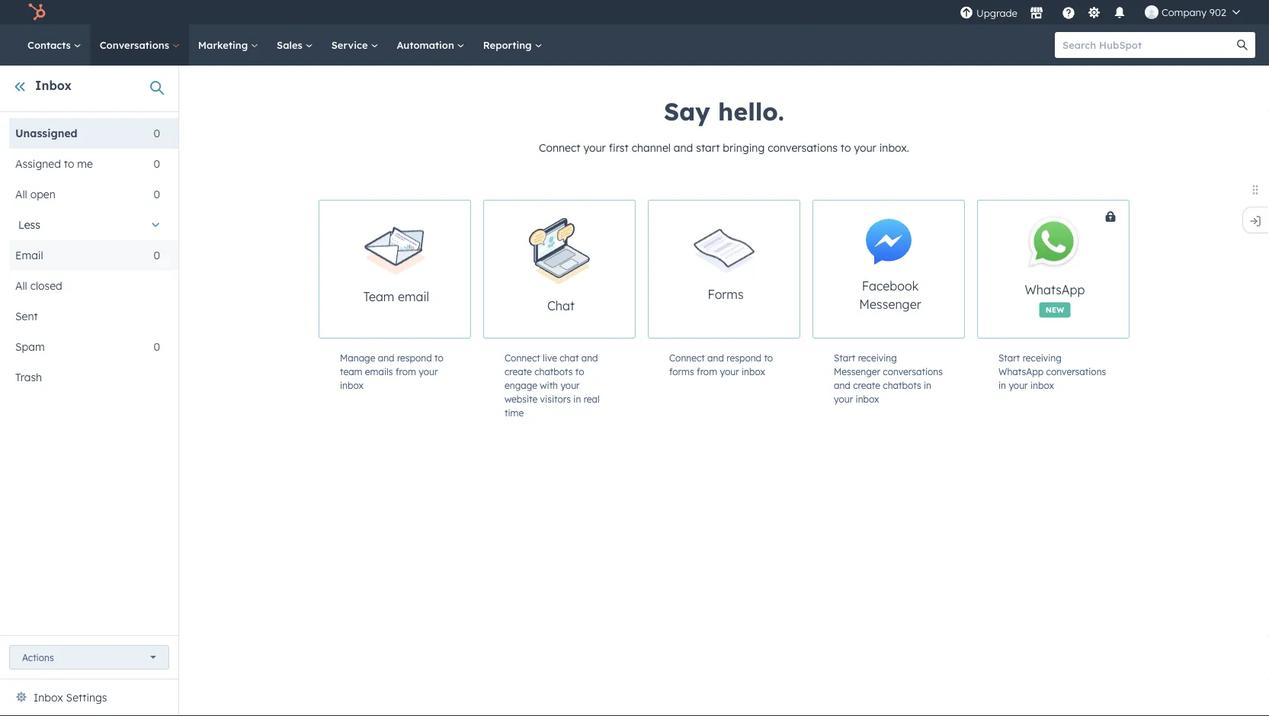 Task type: describe. For each thing, give the bounding box(es) containing it.
whatsapp inside option
[[1025, 282, 1086, 297]]

your inside connect and respond to forms from your inbox
[[720, 366, 739, 377]]

to inside connect and respond to forms from your inbox
[[764, 352, 773, 363]]

chatbots inside "start receiving messenger conversations and create chatbots in your inbox"
[[883, 379, 922, 391]]

conversations for start receiving whatsapp conversations in your inbox
[[1047, 366, 1107, 377]]

start receiving messenger conversations and create chatbots in your inbox
[[834, 352, 943, 405]]

and inside connect and respond to forms from your inbox
[[708, 352, 724, 363]]

0 for unassigned
[[154, 127, 160, 140]]

inbox.
[[880, 141, 910, 154]]

closed
[[30, 279, 62, 292]]

sales link
[[268, 24, 322, 66]]

reporting link
[[474, 24, 552, 66]]

and inside connect live chat and create chatbots to engage with your website visitors in real time
[[582, 352, 598, 363]]

less
[[18, 218, 40, 231]]

all closed button
[[9, 271, 160, 301]]

connect for forms
[[670, 352, 705, 363]]

hubspot link
[[18, 3, 57, 21]]

company 902
[[1162, 6, 1227, 18]]

visitors
[[540, 393, 571, 405]]

chat
[[548, 298, 575, 313]]

facebook messenger
[[860, 278, 922, 312]]

all open
[[15, 188, 56, 201]]

say
[[664, 96, 711, 127]]

manage and respond to team emails from your inbox
[[340, 352, 444, 391]]

emails
[[365, 366, 393, 377]]

from inside connect and respond to forms from your inbox
[[697, 366, 718, 377]]

inbox settings link
[[34, 689, 107, 707]]

Team email checkbox
[[319, 200, 471, 339]]

your inside "start receiving messenger conversations and create chatbots in your inbox"
[[834, 393, 854, 405]]

team
[[364, 289, 395, 304]]

actions
[[22, 652, 54, 663]]

open
[[30, 188, 56, 201]]

forms
[[670, 366, 695, 377]]

0 for spam
[[154, 340, 160, 353]]

team email
[[364, 289, 429, 304]]

inbox settings
[[34, 691, 107, 704]]

engage
[[505, 379, 538, 391]]

connect and respond to forms from your inbox
[[670, 352, 773, 377]]

unassigned
[[15, 127, 78, 140]]

sent button
[[9, 301, 160, 332]]

search button
[[1230, 32, 1256, 58]]

to inside connect live chat and create chatbots to engage with your website visitors in real time
[[576, 366, 585, 377]]

connect left first
[[539, 141, 581, 154]]

spam
[[15, 340, 45, 353]]

manage
[[340, 352, 376, 363]]

inbox inside "start receiving messenger conversations and create chatbots in your inbox"
[[856, 393, 880, 405]]

inbox inside start receiving whatsapp conversations in your inbox
[[1031, 379, 1055, 391]]

and inside the manage and respond to team emails from your inbox
[[378, 352, 395, 363]]

your inside start receiving whatsapp conversations in your inbox
[[1009, 379, 1028, 391]]

receiving for whatsapp
[[1023, 352, 1062, 363]]

messenger inside "checkbox"
[[860, 297, 922, 312]]

contacts
[[27, 39, 74, 51]]

marketing
[[198, 39, 251, 51]]

automation link
[[388, 24, 474, 66]]

forms
[[708, 287, 744, 302]]

website
[[505, 393, 538, 405]]

new
[[1046, 305, 1065, 314]]

real
[[584, 393, 600, 405]]

your inside the manage and respond to team emails from your inbox
[[419, 366, 438, 377]]

all for all open
[[15, 188, 27, 201]]

your inside connect live chat and create chatbots to engage with your website visitors in real time
[[561, 379, 580, 391]]

connect live chat and create chatbots to engage with your website visitors in real time
[[505, 352, 600, 418]]

inbox inside the manage and respond to team emails from your inbox
[[340, 379, 364, 391]]

team
[[340, 366, 363, 377]]

none checkbox containing whatsapp
[[978, 200, 1187, 339]]

messenger inside "start receiving messenger conversations and create chatbots in your inbox"
[[834, 366, 881, 377]]

settings image
[[1088, 6, 1102, 20]]

facebook
[[862, 278, 919, 294]]



Task type: vqa. For each thing, say whether or not it's contained in the screenshot.


Task type: locate. For each thing, give the bounding box(es) containing it.
connect inside connect and respond to forms from your inbox
[[670, 352, 705, 363]]

marketplaces button
[[1021, 0, 1053, 24]]

company
[[1162, 6, 1207, 18]]

connect your first channel and start bringing conversations to your inbox.
[[539, 141, 910, 154]]

4 0 from the top
[[154, 249, 160, 262]]

assigned
[[15, 157, 61, 170]]

say hello.
[[664, 96, 785, 127]]

1 all from the top
[[15, 188, 27, 201]]

menu
[[959, 0, 1251, 24]]

hubspot image
[[27, 3, 46, 21]]

0 vertical spatial all
[[15, 188, 27, 201]]

messenger
[[860, 297, 922, 312], [834, 366, 881, 377]]

1 from from the left
[[396, 366, 416, 377]]

create
[[505, 366, 532, 377], [854, 379, 881, 391]]

start for start receiving whatsapp conversations in your inbox
[[999, 352, 1021, 363]]

conversations inside start receiving whatsapp conversations in your inbox
[[1047, 366, 1107, 377]]

notifications button
[[1107, 0, 1133, 24]]

receiving for messenger
[[858, 352, 897, 363]]

1 receiving from the left
[[858, 352, 897, 363]]

inbox
[[742, 366, 766, 377], [340, 379, 364, 391], [1031, 379, 1055, 391], [856, 393, 880, 405]]

1 vertical spatial all
[[15, 279, 27, 292]]

start
[[834, 352, 856, 363], [999, 352, 1021, 363]]

0 horizontal spatial from
[[396, 366, 416, 377]]

email
[[15, 249, 43, 262]]

Chat checkbox
[[484, 200, 636, 339]]

Forms checkbox
[[648, 200, 801, 339]]

2 0 from the top
[[154, 157, 160, 170]]

in inside connect live chat and create chatbots to engage with your website visitors in real time
[[574, 393, 581, 405]]

2 start from the left
[[999, 352, 1021, 363]]

0 for assigned to me
[[154, 157, 160, 170]]

connect up forms
[[670, 352, 705, 363]]

whatsapp new
[[1025, 282, 1086, 314]]

0 horizontal spatial in
[[574, 393, 581, 405]]

respond for forms
[[727, 352, 762, 363]]

and inside "start receiving messenger conversations and create chatbots in your inbox"
[[834, 379, 851, 391]]

from right emails
[[396, 366, 416, 377]]

create inside "start receiving messenger conversations and create chatbots in your inbox"
[[854, 379, 881, 391]]

email
[[398, 289, 429, 304]]

sales
[[277, 39, 306, 51]]

first
[[609, 141, 629, 154]]

with
[[540, 379, 558, 391]]

2 all from the top
[[15, 279, 27, 292]]

1 horizontal spatial in
[[924, 379, 932, 391]]

3 0 from the top
[[154, 188, 160, 201]]

all closed
[[15, 279, 62, 292]]

respond for team email
[[397, 352, 432, 363]]

None checkbox
[[978, 200, 1187, 339]]

conversations
[[100, 39, 172, 51]]

Search HubSpot search field
[[1055, 32, 1242, 58]]

actions button
[[9, 645, 169, 670]]

marketplaces image
[[1030, 7, 1044, 21]]

1 vertical spatial create
[[854, 379, 881, 391]]

Facebook Messenger checkbox
[[813, 200, 966, 339]]

5 0 from the top
[[154, 340, 160, 353]]

1 vertical spatial whatsapp
[[999, 366, 1044, 377]]

0 horizontal spatial conversations
[[768, 141, 838, 154]]

respond down forms
[[727, 352, 762, 363]]

settings
[[66, 691, 107, 704]]

contacts link
[[18, 24, 91, 66]]

service link
[[322, 24, 388, 66]]

0 horizontal spatial respond
[[397, 352, 432, 363]]

and
[[674, 141, 693, 154], [378, 352, 395, 363], [582, 352, 598, 363], [708, 352, 724, 363], [834, 379, 851, 391]]

from inside the manage and respond to team emails from your inbox
[[396, 366, 416, 377]]

start for start receiving messenger conversations and create chatbots in your inbox
[[834, 352, 856, 363]]

chat
[[560, 352, 579, 363]]

1 horizontal spatial respond
[[727, 352, 762, 363]]

start receiving whatsapp conversations in your inbox
[[999, 352, 1107, 391]]

0 horizontal spatial chatbots
[[535, 366, 573, 377]]

inbox
[[35, 78, 72, 93], [34, 691, 63, 704]]

all left the open
[[15, 188, 27, 201]]

upgrade
[[977, 7, 1018, 19]]

0 vertical spatial inbox
[[35, 78, 72, 93]]

receiving down facebook messenger
[[858, 352, 897, 363]]

0 horizontal spatial create
[[505, 366, 532, 377]]

notifications image
[[1113, 7, 1127, 21]]

0 for all open
[[154, 188, 160, 201]]

1 respond from the left
[[397, 352, 432, 363]]

start inside "start receiving messenger conversations and create chatbots in your inbox"
[[834, 352, 856, 363]]

upgrade image
[[960, 6, 974, 20]]

902
[[1210, 6, 1227, 18]]

marketing link
[[189, 24, 268, 66]]

chatbots inside connect live chat and create chatbots to engage with your website visitors in real time
[[535, 366, 573, 377]]

create inside connect live chat and create chatbots to engage with your website visitors in real time
[[505, 366, 532, 377]]

menu containing company 902
[[959, 0, 1251, 24]]

0
[[154, 127, 160, 140], [154, 157, 160, 170], [154, 188, 160, 201], [154, 249, 160, 262], [154, 340, 160, 353]]

from
[[396, 366, 416, 377], [697, 366, 718, 377]]

all left closed
[[15, 279, 27, 292]]

hello.
[[718, 96, 785, 127]]

2 horizontal spatial in
[[999, 379, 1007, 391]]

whatsapp
[[1025, 282, 1086, 297], [999, 366, 1044, 377]]

respond inside the manage and respond to team emails from your inbox
[[397, 352, 432, 363]]

2 receiving from the left
[[1023, 352, 1062, 363]]

all for all closed
[[15, 279, 27, 292]]

bringing
[[723, 141, 765, 154]]

connect inside connect live chat and create chatbots to engage with your website visitors in real time
[[505, 352, 541, 363]]

1 horizontal spatial chatbots
[[883, 379, 922, 391]]

me
[[77, 157, 93, 170]]

1 vertical spatial inbox
[[34, 691, 63, 704]]

0 vertical spatial chatbots
[[535, 366, 573, 377]]

in inside "start receiving messenger conversations and create chatbots in your inbox"
[[924, 379, 932, 391]]

1 horizontal spatial from
[[697, 366, 718, 377]]

conversations inside "start receiving messenger conversations and create chatbots in your inbox"
[[883, 366, 943, 377]]

assigned to me
[[15, 157, 93, 170]]

trash button
[[9, 362, 160, 393]]

0 horizontal spatial start
[[834, 352, 856, 363]]

mateo roberts image
[[1145, 5, 1159, 19]]

receiving
[[858, 352, 897, 363], [1023, 352, 1062, 363]]

to
[[841, 141, 851, 154], [64, 157, 74, 170], [435, 352, 444, 363], [764, 352, 773, 363], [576, 366, 585, 377]]

1 vertical spatial messenger
[[834, 366, 881, 377]]

receiving inside "start receiving messenger conversations and create chatbots in your inbox"
[[858, 352, 897, 363]]

0 vertical spatial whatsapp
[[1025, 282, 1086, 297]]

in
[[924, 379, 932, 391], [999, 379, 1007, 391], [574, 393, 581, 405]]

receiving inside start receiving whatsapp conversations in your inbox
[[1023, 352, 1062, 363]]

inbox inside connect and respond to forms from your inbox
[[742, 366, 766, 377]]

live
[[543, 352, 557, 363]]

1 horizontal spatial start
[[999, 352, 1021, 363]]

respond inside connect and respond to forms from your inbox
[[727, 352, 762, 363]]

help button
[[1056, 0, 1082, 24]]

time
[[505, 407, 524, 418]]

connect
[[539, 141, 581, 154], [505, 352, 541, 363], [670, 352, 705, 363]]

2 from from the left
[[697, 366, 718, 377]]

automation
[[397, 39, 457, 51]]

sent
[[15, 310, 38, 323]]

reporting
[[483, 39, 535, 51]]

2 respond from the left
[[727, 352, 762, 363]]

service
[[331, 39, 371, 51]]

1 horizontal spatial create
[[854, 379, 881, 391]]

1 horizontal spatial conversations
[[883, 366, 943, 377]]

inbox down contacts link
[[35, 78, 72, 93]]

inbox left settings
[[34, 691, 63, 704]]

0 horizontal spatial receiving
[[858, 352, 897, 363]]

help image
[[1062, 7, 1076, 21]]

to inside the manage and respond to team emails from your inbox
[[435, 352, 444, 363]]

1 start from the left
[[834, 352, 856, 363]]

inbox for inbox
[[35, 78, 72, 93]]

your
[[584, 141, 606, 154], [854, 141, 877, 154], [419, 366, 438, 377], [720, 366, 739, 377], [561, 379, 580, 391], [1009, 379, 1028, 391], [834, 393, 854, 405]]

2 horizontal spatial conversations
[[1047, 366, 1107, 377]]

connect up engage
[[505, 352, 541, 363]]

start inside start receiving whatsapp conversations in your inbox
[[999, 352, 1021, 363]]

start
[[696, 141, 720, 154]]

connect for chat
[[505, 352, 541, 363]]

1 0 from the top
[[154, 127, 160, 140]]

0 for email
[[154, 249, 160, 262]]

0 vertical spatial create
[[505, 366, 532, 377]]

trash
[[15, 371, 42, 384]]

0 vertical spatial messenger
[[860, 297, 922, 312]]

all inside all closed button
[[15, 279, 27, 292]]

conversations
[[768, 141, 838, 154], [883, 366, 943, 377], [1047, 366, 1107, 377]]

receiving down new
[[1023, 352, 1062, 363]]

search image
[[1238, 40, 1248, 50]]

in inside start receiving whatsapp conversations in your inbox
[[999, 379, 1007, 391]]

chatbots
[[535, 366, 573, 377], [883, 379, 922, 391]]

settings link
[[1085, 4, 1104, 20]]

channel
[[632, 141, 671, 154]]

respond right manage
[[397, 352, 432, 363]]

company 902 button
[[1136, 0, 1250, 24]]

conversations link
[[91, 24, 189, 66]]

1 horizontal spatial receiving
[[1023, 352, 1062, 363]]

1 vertical spatial chatbots
[[883, 379, 922, 391]]

whatsapp inside start receiving whatsapp conversations in your inbox
[[999, 366, 1044, 377]]

inbox for inbox settings
[[34, 691, 63, 704]]

respond
[[397, 352, 432, 363], [727, 352, 762, 363]]

all
[[15, 188, 27, 201], [15, 279, 27, 292]]

from right forms
[[697, 366, 718, 377]]

conversations for start receiving messenger conversations and create chatbots in your inbox
[[883, 366, 943, 377]]



